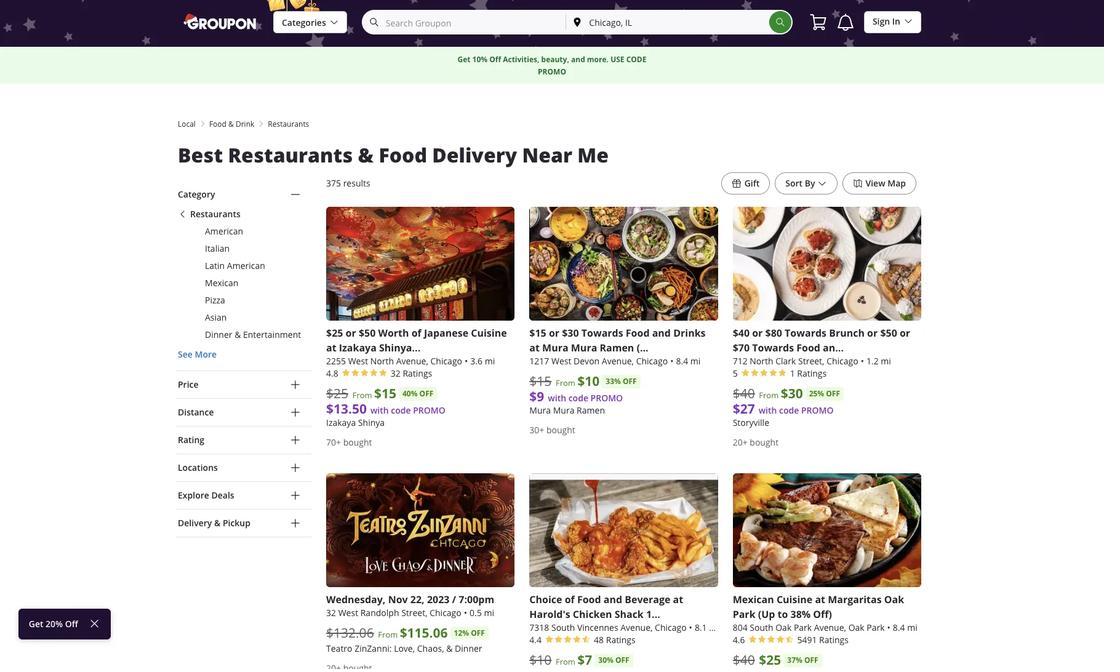 Task type: describe. For each thing, give the bounding box(es) containing it.
to
[[778, 608, 788, 621]]

mura up devon
[[571, 341, 597, 355]]

375 results
[[326, 177, 370, 189]]

at inside choice of food and beverage at harold's chicken shack 1... 7318 south vincennes avenue, chicago • 8.1 mi
[[673, 593, 683, 607]]

bought for mura
[[547, 424, 575, 436]]

mi inside wednesday, nov 22, 2023 / 7:00pm 32 west randolph street, chicago • 0.5 mi
[[484, 607, 494, 619]]

off for 25% off
[[826, 389, 840, 399]]

ramen inside the $9 with code promo mura mura ramen
[[577, 404, 605, 416]]

locations button
[[175, 454, 311, 481]]

0 vertical spatial $10
[[578, 372, 600, 390]]

off inside $25 from $15 40% off $13.50 with code promo izakaya shinya
[[420, 388, 434, 399]]

2 horizontal spatial bought
[[750, 437, 779, 448]]

10%
[[472, 54, 488, 64]]

5
[[733, 368, 738, 379]]

nov
[[388, 593, 408, 607]]

2 horizontal spatial oak
[[884, 593, 904, 607]]

mi inside $25 or $50 worth of japanese cuisine at izakaya shinya... 2255 west north avenue, chicago • 3.6 mi
[[485, 355, 495, 367]]

& right chaos, on the bottom of the page
[[446, 643, 453, 655]]

restaurants link
[[178, 208, 311, 220]]

love,
[[394, 643, 415, 655]]

rating button
[[175, 427, 311, 454]]

mi inside $40 or $80 towards brunch or $50 or $70 towards food an... 712 north clark street, chicago • 1.2 mi
[[881, 355, 891, 367]]

gift
[[745, 177, 760, 189]]

see more
[[178, 348, 217, 360]]

with for $27
[[759, 405, 777, 416]]

or for $15
[[549, 326, 560, 340]]

an...
[[823, 341, 844, 355]]

food inside choice of food and beverage at harold's chicken shack 1... 7318 south vincennes avenue, chicago • 8.1 mi
[[577, 593, 601, 607]]

search groupon search field up 10%
[[363, 11, 566, 33]]

get for get 20% off
[[29, 618, 43, 630]]

food & drink link
[[209, 118, 254, 129]]

street, inside $40 or $80 towards brunch or $50 or $70 towards food an... 712 north clark street, chicago • 1.2 mi
[[798, 355, 824, 367]]

sort by
[[786, 177, 815, 189]]

cuisine inside 'mexican cuisine at margaritas oak park (up to 38% off) 804 south oak park avenue, oak park • 8.4 mi'
[[777, 593, 813, 607]]

20%
[[46, 618, 63, 630]]

zinzanni:
[[355, 643, 392, 655]]

8.4 for food
[[676, 355, 688, 367]]

view map
[[866, 177, 906, 189]]

view
[[866, 177, 885, 189]]

ratings for $13.50
[[403, 368, 432, 379]]

375
[[326, 177, 341, 189]]

48 ratings
[[594, 634, 636, 646]]

mexican inside 'mexican cuisine at margaritas oak park (up to 38% off) 804 south oak park avenue, oak park • 8.4 mi'
[[733, 593, 774, 607]]

breadcrumbs element
[[175, 118, 929, 129]]

3.6
[[470, 355, 483, 367]]

from left 30%
[[556, 656, 578, 667]]

mi inside 'mexican cuisine at margaritas oak park (up to 38% off) 804 south oak park avenue, oak park • 8.4 mi'
[[907, 622, 918, 634]]

and for more.
[[571, 54, 585, 64]]

shinya...
[[379, 341, 421, 355]]

food inside the breadcrumbs element
[[209, 119, 226, 129]]

bought for $13.50
[[343, 437, 372, 448]]

teatro zinzanni: love, chaos, & dinner
[[326, 643, 482, 655]]

off for 30% off
[[615, 655, 629, 666]]

0 vertical spatial delivery
[[432, 142, 517, 168]]

of inside choice of food and beverage at harold's chicken shack 1... 7318 south vincennes avenue, chicago • 8.1 mi
[[565, 593, 575, 607]]

and for drinks
[[652, 326, 671, 340]]

price button
[[175, 371, 311, 398]]

promo inside get 10% off activities, beauty, and more. use code promo
[[538, 66, 566, 77]]

/
[[452, 593, 456, 607]]

chicago inside wednesday, nov 22, 2023 / 7:00pm 32 west randolph street, chicago • 0.5 mi
[[430, 607, 461, 619]]

towards for ramen
[[582, 326, 623, 340]]

4 or from the left
[[867, 326, 878, 340]]

restaurants inside the breadcrumbs element
[[268, 119, 309, 129]]

4.4
[[530, 634, 542, 646]]

from $115.06
[[378, 624, 448, 642]]

off)
[[813, 608, 832, 621]]

worth
[[378, 326, 409, 340]]

wednesday,
[[326, 593, 386, 607]]

teatro
[[326, 643, 352, 655]]

map
[[888, 177, 906, 189]]

• inside wednesday, nov 22, 2023 / 7:00pm 32 west randolph street, chicago • 0.5 mi
[[464, 607, 467, 619]]

$70
[[733, 341, 750, 355]]

by
[[805, 177, 815, 189]]

see
[[178, 348, 193, 360]]

30+
[[530, 424, 544, 436]]

categories button
[[273, 11, 347, 34]]

avenue, inside choice of food and beverage at harold's chicken shack 1... 7318 south vincennes avenue, chicago • 8.1 mi
[[621, 622, 653, 634]]

off for 37% off
[[804, 655, 818, 666]]

delivery & pickup
[[178, 517, 250, 529]]

• inside $25 or $50 worth of japanese cuisine at izakaya shinya... 2255 west north avenue, chicago • 3.6 mi
[[465, 355, 468, 367]]

cuisine inside $25 or $50 worth of japanese cuisine at izakaya shinya... 2255 west north avenue, chicago • 3.6 mi
[[471, 326, 507, 340]]

$115.06
[[400, 624, 448, 642]]

or for $25
[[346, 326, 356, 340]]

sign in
[[873, 15, 900, 27]]

from inside $25 from $15 40% off $13.50 with code promo izakaya shinya
[[352, 390, 372, 401]]

1 vertical spatial dinner
[[455, 643, 482, 655]]

712
[[733, 355, 748, 367]]

code inside $25 from $15 40% off $13.50 with code promo izakaya shinya
[[391, 404, 411, 416]]

food inside $40 or $80 towards brunch or $50 or $70 towards food an... 712 north clark street, chicago • 1.2 mi
[[797, 341, 820, 355]]

• inside '$15 or $30 towards food and drinks at mura mura ramen (... 1217 west devon avenue, chicago • 8.4 mi'
[[670, 355, 674, 367]]

italian
[[205, 243, 230, 254]]

mi inside choice of food and beverage at harold's chicken shack 1... 7318 south vincennes avenue, chicago • 8.1 mi
[[709, 622, 719, 634]]

$15 or $30 towards food and drinks at mura mura ramen (... 1217 west devon avenue, chicago • 8.4 mi
[[530, 326, 706, 367]]

food & drink
[[209, 119, 254, 129]]

8.1
[[695, 622, 707, 634]]

beverage
[[625, 593, 671, 607]]

33%
[[606, 376, 621, 387]]

off for 10%
[[489, 54, 501, 64]]

0 horizontal spatial park
[[733, 608, 756, 621]]

ramen inside '$15 or $30 towards food and drinks at mura mura ramen (... 1217 west devon avenue, chicago • 8.4 mi'
[[600, 341, 634, 355]]

chicago inside $40 or $80 towards brunch or $50 or $70 towards food an... 712 north clark street, chicago • 1.2 mi
[[827, 355, 858, 367]]

$132.06
[[326, 624, 374, 642]]

pizza
[[205, 294, 225, 306]]

near
[[522, 142, 572, 168]]

12% off
[[454, 628, 485, 639]]

0 horizontal spatial $10
[[530, 651, 552, 669]]

shinya
[[358, 417, 385, 429]]

avenue, inside $25 or $50 worth of japanese cuisine at izakaya shinya... 2255 west north avenue, chicago • 3.6 mi
[[396, 355, 428, 367]]

Chicago, IL search field
[[566, 11, 769, 33]]

sign in button
[[864, 10, 921, 33]]

mura up 30+ bought
[[553, 404, 575, 416]]

mi inside '$15 or $30 towards food and drinks at mura mura ramen (... 1217 west devon avenue, chicago • 8.4 mi'
[[690, 355, 701, 367]]

izakaya inside $25 or $50 worth of japanese cuisine at izakaya shinya... 2255 west north avenue, chicago • 3.6 mi
[[339, 341, 377, 355]]

north inside $25 or $50 worth of japanese cuisine at izakaya shinya... 2255 west north avenue, chicago • 3.6 mi
[[370, 355, 394, 367]]

37% off
[[787, 655, 818, 666]]

search image
[[775, 17, 785, 27]]

harold's
[[530, 608, 570, 621]]

west inside wednesday, nov 22, 2023 / 7:00pm 32 west randolph street, chicago • 0.5 mi
[[338, 607, 358, 619]]

or for $40
[[752, 326, 763, 340]]

$40 for 25% off
[[733, 385, 755, 402]]

best
[[178, 142, 223, 168]]

804
[[733, 622, 748, 634]]

activities,
[[503, 54, 539, 64]]

local
[[178, 119, 196, 129]]

chicken
[[573, 608, 612, 621]]

2023
[[427, 593, 450, 607]]

8.4 for oak
[[893, 622, 905, 634]]

at inside $25 or $50 worth of japanese cuisine at izakaya shinya... 2255 west north avenue, chicago • 3.6 mi
[[326, 341, 336, 355]]

view map button
[[843, 172, 916, 194]]

mexican cuisine at margaritas oak park (up to 38% off) 804 south oak park avenue, oak park • 8.4 mi
[[733, 593, 918, 634]]

american link
[[178, 225, 311, 238]]

search element
[[769, 11, 791, 33]]

sort
[[786, 177, 803, 189]]

$25 from $15 40% off $13.50 with code promo izakaya shinya
[[326, 385, 445, 429]]

chicago inside choice of food and beverage at harold's chicken shack 1... 7318 south vincennes avenue, chicago • 8.1 mi
[[655, 622, 687, 634]]

latin
[[205, 260, 225, 271]]

mexican inside american italian latin american mexican pizza asian dinner & entertainment
[[205, 277, 238, 289]]

$40 or $80 towards brunch or $50 or $70 towards food an... 712 north clark street, chicago • 1.2 mi
[[733, 326, 910, 367]]

gift button
[[721, 172, 770, 194]]

devon
[[574, 355, 600, 367]]

delivery & pickup button
[[175, 510, 311, 537]]

20+
[[733, 437, 748, 448]]

code for $27
[[779, 405, 799, 416]]

• inside choice of food and beverage at harold's chicken shack 1... 7318 south vincennes avenue, chicago • 8.1 mi
[[689, 622, 692, 634]]

choice
[[530, 593, 562, 607]]

notifications inbox image
[[836, 12, 855, 32]]



Task type: vqa. For each thing, say whether or not it's contained in the screenshot.
OFF)
yes



Task type: locate. For each thing, give the bounding box(es) containing it.
0 vertical spatial cuisine
[[471, 326, 507, 340]]

north inside $40 or $80 towards brunch or $50 or $70 towards food an... 712 north clark street, chicago • 1.2 mi
[[750, 355, 773, 367]]

park down margaritas
[[867, 622, 885, 634]]

30%
[[598, 655, 614, 666]]

$50 inside $25 or $50 worth of japanese cuisine at izakaya shinya... 2255 west north avenue, chicago • 3.6 mi
[[359, 326, 376, 340]]

$50 left worth
[[359, 326, 376, 340]]

0 vertical spatial $40
[[733, 326, 750, 340]]

1 vertical spatial street,
[[401, 607, 428, 619]]

park up 804
[[733, 608, 756, 621]]

restaurants right "drink"
[[268, 119, 309, 129]]

20+ bought
[[733, 437, 779, 448]]

off right 37%
[[804, 655, 818, 666]]

category button
[[175, 181, 311, 208]]

at inside '$15 or $30 towards food and drinks at mura mura ramen (... 1217 west devon avenue, chicago • 8.4 mi'
[[530, 341, 540, 355]]

with inside the $9 with code promo mura mura ramen
[[548, 392, 566, 404]]

$27 with code promo storyville
[[733, 400, 834, 429]]

avenue, inside '$15 or $30 towards food and drinks at mura mura ramen (... 1217 west devon avenue, chicago • 8.4 mi'
[[602, 355, 634, 367]]

category list
[[178, 208, 311, 361]]

40%
[[403, 388, 418, 399]]

5 or from the left
[[900, 326, 910, 340]]

1 vertical spatial delivery
[[178, 517, 212, 529]]

$15 for $15
[[530, 372, 552, 390]]

category
[[178, 188, 215, 200]]

2 or from the left
[[549, 326, 560, 340]]

street, up 1 ratings
[[798, 355, 824, 367]]

2 $40 from the top
[[733, 385, 755, 402]]

1 horizontal spatial and
[[604, 593, 622, 607]]

best restaurants & food delivery near me
[[178, 142, 609, 168]]

$30 down 1
[[781, 385, 803, 403]]

asian
[[205, 311, 227, 323]]

off for 33% off
[[623, 376, 637, 387]]

off right 25%
[[826, 389, 840, 399]]

0 vertical spatial street,
[[798, 355, 824, 367]]

0 vertical spatial off
[[489, 54, 501, 64]]

chicago down an... in the bottom right of the page
[[827, 355, 858, 367]]

$30 up devon
[[562, 326, 579, 340]]

$40 down 5
[[733, 385, 755, 402]]

1 horizontal spatial cuisine
[[777, 593, 813, 607]]

avenue, down shack
[[621, 622, 653, 634]]

4.6
[[733, 634, 745, 646]]

1 vertical spatial of
[[565, 593, 575, 607]]

4.8
[[326, 368, 338, 379]]

towards down $80
[[752, 341, 794, 355]]

32 inside wednesday, nov 22, 2023 / 7:00pm 32 west randolph street, chicago • 0.5 mi
[[326, 607, 336, 619]]

drink
[[236, 119, 254, 129]]

with inside $25 from $15 40% off $13.50 with code promo izakaya shinya
[[370, 404, 389, 416]]

0 horizontal spatial oak
[[776, 622, 792, 634]]

1 horizontal spatial 32
[[391, 368, 401, 379]]

0 horizontal spatial north
[[370, 355, 394, 367]]

$9
[[530, 388, 544, 406]]

& left "drink"
[[228, 119, 234, 129]]

ratings for 30% off
[[606, 634, 636, 646]]

south inside choice of food and beverage at harold's chicken shack 1... 7318 south vincennes avenue, chicago • 8.1 mi
[[551, 622, 575, 634]]

ratings for $27
[[797, 368, 827, 379]]

3 $40 from the top
[[733, 651, 755, 669]]

1 horizontal spatial get
[[458, 54, 471, 64]]

street, down 22,
[[401, 607, 428, 619]]

off right 20%
[[65, 618, 78, 630]]

chicago down 'japanese'
[[431, 355, 462, 367]]

1 south from the left
[[551, 622, 575, 634]]

1 vertical spatial get
[[29, 618, 43, 630]]

from inside "from $30"
[[759, 390, 779, 401]]

$15 for $15 or $30 towards food and drinks at mura mura ramen (... 1217 west devon avenue, chicago • 8.4 mi
[[530, 326, 546, 340]]

$25 or $50 worth of japanese cuisine at izakaya shinya... 2255 west north avenue, chicago • 3.6 mi
[[326, 326, 507, 367]]

park up 5491 at the right bottom
[[794, 622, 812, 634]]

cuisine up "3.6"
[[471, 326, 507, 340]]

$25 for 2255 west north avenue, chicago
[[326, 326, 343, 340]]

2 horizontal spatial with
[[759, 405, 777, 416]]

izakaya inside $25 from $15 40% off $13.50 with code promo izakaya shinya
[[326, 417, 356, 429]]

get 20% off
[[29, 618, 78, 630]]

$15 inside '$15 or $30 towards food and drinks at mura mura ramen (... 1217 west devon avenue, chicago • 8.4 mi'
[[530, 326, 546, 340]]

1 vertical spatial american
[[227, 260, 265, 271]]

izakaya up 70+
[[326, 417, 356, 429]]

american down the 'italian' link
[[227, 260, 265, 271]]

japanese
[[424, 326, 468, 340]]

Search Groupon search field
[[362, 10, 793, 34], [363, 11, 566, 33]]

and up shack
[[604, 593, 622, 607]]

towards up devon
[[582, 326, 623, 340]]

or inside $25 or $50 worth of japanese cuisine at izakaya shinya... 2255 west north avenue, chicago • 3.6 mi
[[346, 326, 356, 340]]

•
[[465, 355, 468, 367], [670, 355, 674, 367], [861, 355, 864, 367], [464, 607, 467, 619], [689, 622, 692, 634], [887, 622, 891, 634]]

1 north from the left
[[370, 355, 394, 367]]

west right 1217
[[551, 355, 571, 367]]

off right 40% in the bottom left of the page
[[420, 388, 434, 399]]

promo down 25%
[[801, 405, 834, 416]]

& down asian link
[[235, 329, 241, 340]]

12%
[[454, 628, 469, 639]]

1 vertical spatial $10
[[530, 651, 552, 669]]

from inside from $10
[[556, 377, 575, 388]]

promo inside the $9 with code promo mura mura ramen
[[591, 392, 623, 404]]

rating
[[178, 434, 204, 446]]

0 horizontal spatial get
[[29, 618, 43, 630]]

results
[[343, 177, 370, 189]]

0 horizontal spatial bought
[[343, 437, 372, 448]]

street, inside wednesday, nov 22, 2023 / 7:00pm 32 west randolph street, chicago • 0.5 mi
[[401, 607, 428, 619]]

$50 right brunch at the right of the page
[[880, 326, 897, 340]]

get left 10%
[[458, 54, 471, 64]]

1 horizontal spatial dinner
[[455, 643, 482, 655]]

ratings
[[403, 368, 432, 379], [797, 368, 827, 379], [606, 634, 636, 646], [819, 634, 849, 646]]

ratings up 30% off
[[606, 634, 636, 646]]

1 horizontal spatial with
[[548, 392, 566, 404]]

1 vertical spatial and
[[652, 326, 671, 340]]

$25 for $13.50
[[326, 385, 348, 402]]

0 vertical spatial dinner
[[205, 329, 232, 340]]

25%
[[809, 389, 824, 399]]

with for $9
[[548, 392, 566, 404]]

promo inside $25 from $15 40% off $13.50 with code promo izakaya shinya
[[413, 404, 445, 416]]

2 south from the left
[[750, 622, 773, 634]]

30+ bought
[[530, 424, 575, 436]]

avenue, up the 5491 ratings
[[814, 622, 846, 634]]

sort by button
[[775, 172, 838, 194]]

$13.50
[[326, 400, 367, 418]]

1 horizontal spatial off
[[489, 54, 501, 64]]

code down from $10
[[569, 392, 588, 404]]

37%
[[787, 655, 802, 666]]

• inside $40 or $80 towards brunch or $50 or $70 towards food an... 712 north clark street, chicago • 1.2 mi
[[861, 355, 864, 367]]

2 horizontal spatial and
[[652, 326, 671, 340]]

8.4 inside '$15 or $30 towards food and drinks at mura mura ramen (... 1217 west devon avenue, chicago • 8.4 mi'
[[676, 355, 688, 367]]

$15 inside $25 from $15 40% off $13.50 with code promo izakaya shinya
[[374, 385, 396, 403]]

north down shinya...
[[370, 355, 394, 367]]

mi
[[485, 355, 495, 367], [690, 355, 701, 367], [881, 355, 891, 367], [484, 607, 494, 619], [709, 622, 719, 634], [907, 622, 918, 634]]

25% off
[[809, 389, 840, 399]]

0 horizontal spatial 32
[[326, 607, 336, 619]]

dinner down 12% off
[[455, 643, 482, 655]]

groupon image
[[183, 13, 259, 30]]

west inside $25 or $50 worth of japanese cuisine at izakaya shinya... 2255 west north avenue, chicago • 3.6 mi
[[348, 355, 368, 367]]

8.4 inside 'mexican cuisine at margaritas oak park (up to 38% off) 804 south oak park avenue, oak park • 8.4 mi'
[[893, 622, 905, 634]]

0 vertical spatial 8.4
[[676, 355, 688, 367]]

off right 10%
[[489, 54, 501, 64]]

1 horizontal spatial bought
[[547, 424, 575, 436]]

from inside 'from $115.06'
[[378, 629, 398, 640]]

asian link
[[178, 311, 311, 324]]

chicago down 2023 at bottom left
[[430, 607, 461, 619]]

1 vertical spatial izakaya
[[326, 417, 356, 429]]

$15 down 1217
[[530, 372, 552, 390]]

promo down 40% in the bottom left of the page
[[413, 404, 445, 416]]

margaritas
[[828, 593, 882, 607]]

oak down to
[[776, 622, 792, 634]]

south inside 'mexican cuisine at margaritas oak park (up to 38% off) 804 south oak park avenue, oak park • 8.4 mi'
[[750, 622, 773, 634]]

deals
[[211, 489, 234, 501]]

2 vertical spatial restaurants
[[190, 208, 240, 220]]

from for $115.06
[[378, 629, 398, 640]]

2255
[[326, 355, 346, 367]]

32 up $132.06
[[326, 607, 336, 619]]

italian link
[[178, 243, 311, 255]]

south down (up
[[750, 622, 773, 634]]

& up results
[[358, 142, 374, 168]]

0 horizontal spatial $50
[[359, 326, 376, 340]]

and left more.
[[571, 54, 585, 64]]

1 horizontal spatial $30
[[781, 385, 803, 403]]

west down wednesday,
[[338, 607, 358, 619]]

code for $9
[[569, 392, 588, 404]]

$15 left 40% in the bottom left of the page
[[374, 385, 396, 403]]

33% off
[[606, 376, 637, 387]]

from right $27
[[759, 390, 779, 401]]

izakaya up the 2255
[[339, 341, 377, 355]]

0 horizontal spatial off
[[65, 618, 78, 630]]

3 or from the left
[[752, 326, 763, 340]]

of inside $25 or $50 worth of japanese cuisine at izakaya shinya... 2255 west north avenue, chicago • 3.6 mi
[[412, 326, 421, 340]]

code down 40% in the bottom left of the page
[[391, 404, 411, 416]]

0 vertical spatial $25
[[326, 326, 343, 340]]

avenue, inside 'mexican cuisine at margaritas oak park (up to 38% off) 804 south oak park avenue, oak park • 8.4 mi'
[[814, 622, 846, 634]]

1 horizontal spatial code
[[569, 392, 588, 404]]

2 horizontal spatial code
[[779, 405, 799, 416]]

1 vertical spatial $25
[[326, 385, 348, 402]]

2 horizontal spatial park
[[867, 622, 885, 634]]

1 vertical spatial mexican
[[733, 593, 774, 607]]

$25 inside $25 or $50 worth of japanese cuisine at izakaya shinya... 2255 west north avenue, chicago • 3.6 mi
[[326, 326, 343, 340]]

west inside '$15 or $30 towards food and drinks at mura mura ramen (... 1217 west devon avenue, chicago • 8.4 mi'
[[551, 355, 571, 367]]

off right 33%
[[623, 376, 637, 387]]

0 horizontal spatial of
[[412, 326, 421, 340]]

0 horizontal spatial $30
[[562, 326, 579, 340]]

$40 down 4.6 at the right
[[733, 651, 755, 669]]

restaurants inside category list
[[190, 208, 240, 220]]

0 horizontal spatial and
[[571, 54, 585, 64]]

search groupon search field up more.
[[362, 10, 793, 34]]

code
[[626, 54, 647, 64]]

$40 for 37% off
[[733, 651, 755, 669]]

and left the 'drinks'
[[652, 326, 671, 340]]

restaurants down "category"
[[190, 208, 240, 220]]

$9 with code promo mura mura ramen
[[530, 388, 623, 416]]

0 horizontal spatial delivery
[[178, 517, 212, 529]]

0 vertical spatial $30
[[562, 326, 579, 340]]

1 or from the left
[[346, 326, 356, 340]]

0 horizontal spatial with
[[370, 404, 389, 416]]

$25 down 4.8
[[326, 385, 348, 402]]

chaos,
[[417, 643, 444, 655]]

and inside get 10% off activities, beauty, and more. use code promo
[[571, 54, 585, 64]]

pickup
[[223, 517, 250, 529]]

with up storyville
[[759, 405, 777, 416]]

with inside $27 with code promo storyville
[[759, 405, 777, 416]]

choice of food and beverage at harold's chicken shack 1... 7318 south vincennes avenue, chicago • 8.1 mi
[[530, 593, 719, 634]]

shack
[[615, 608, 644, 621]]

towards for food
[[785, 326, 827, 340]]

2 vertical spatial $40
[[733, 651, 755, 669]]

1 vertical spatial cuisine
[[777, 593, 813, 607]]

ratings right 5491 at the right bottom
[[819, 634, 849, 646]]

brunch
[[829, 326, 865, 340]]

$25
[[326, 326, 343, 340], [326, 385, 348, 402]]

bought down storyville
[[750, 437, 779, 448]]

1 vertical spatial $40
[[733, 385, 755, 402]]

2 north from the left
[[750, 355, 773, 367]]

1 vertical spatial off
[[65, 618, 78, 630]]

from for $10
[[556, 377, 575, 388]]

1 horizontal spatial park
[[794, 622, 812, 634]]

0 vertical spatial mexican
[[205, 277, 238, 289]]

of right 'choice'
[[565, 593, 575, 607]]

2 $50 from the left
[[880, 326, 897, 340]]

0 horizontal spatial code
[[391, 404, 411, 416]]

avenue, up 33% off
[[602, 355, 634, 367]]

$50 inside $40 or $80 towards brunch or $50 or $70 towards food an... 712 north clark street, chicago • 1.2 mi
[[880, 326, 897, 340]]

48
[[594, 634, 604, 646]]

code inside the $9 with code promo mura mura ramen
[[569, 392, 588, 404]]

get for get 10% off activities, beauty, and more. use code promo
[[458, 54, 471, 64]]

& inside american italian latin american mexican pizza asian dinner & entertainment
[[235, 329, 241, 340]]

1 ratings
[[790, 368, 827, 379]]

north right 712
[[750, 355, 773, 367]]

oak right margaritas
[[884, 593, 904, 607]]

1 vertical spatial 32
[[326, 607, 336, 619]]

explore deals
[[178, 489, 234, 501]]

beauty,
[[541, 54, 569, 64]]

towards inside '$15 or $30 towards food and drinks at mura mura ramen (... 1217 west devon avenue, chicago • 8.4 mi'
[[582, 326, 623, 340]]

code down "from $30"
[[779, 405, 799, 416]]

0.5
[[470, 607, 482, 619]]

oak down margaritas
[[849, 622, 865, 634]]

dinner inside american italian latin american mexican pizza asian dinner & entertainment
[[205, 329, 232, 340]]

1 $40 from the top
[[733, 326, 750, 340]]

1 horizontal spatial delivery
[[432, 142, 517, 168]]

restaurants up 375
[[228, 142, 353, 168]]

1 vertical spatial 8.4
[[893, 622, 905, 634]]

0 vertical spatial of
[[412, 326, 421, 340]]

get 10% off activities, beauty, and more. use code promo
[[458, 54, 647, 77]]

$25 inside $25 from $15 40% off $13.50 with code promo izakaya shinya
[[326, 385, 348, 402]]

south for $10
[[551, 622, 575, 634]]

2 vertical spatial and
[[604, 593, 622, 607]]

code inside $27 with code promo storyville
[[779, 405, 799, 416]]

mura up 1217
[[542, 341, 568, 355]]

0 horizontal spatial dinner
[[205, 329, 232, 340]]

0 horizontal spatial street,
[[401, 607, 428, 619]]

0 horizontal spatial mexican
[[205, 277, 238, 289]]

from
[[556, 377, 575, 388], [352, 390, 372, 401], [759, 390, 779, 401], [378, 629, 398, 640], [556, 656, 578, 667]]

0 horizontal spatial cuisine
[[471, 326, 507, 340]]

dinner
[[205, 329, 232, 340], [455, 643, 482, 655]]

32 ratings
[[391, 368, 432, 379]]

street,
[[798, 355, 824, 367], [401, 607, 428, 619]]

distance
[[178, 406, 214, 418]]

1 horizontal spatial 8.4
[[893, 622, 905, 634]]

& inside dropdown button
[[214, 517, 221, 529]]

& inside the breadcrumbs element
[[228, 119, 234, 129]]

32 down shinya...
[[391, 368, 401, 379]]

off right 12%
[[471, 628, 485, 639]]

food inside '$15 or $30 towards food and drinks at mura mura ramen (... 1217 west devon avenue, chicago • 8.4 mi'
[[626, 326, 650, 340]]

at up the 2255
[[326, 341, 336, 355]]

mexican up pizza
[[205, 277, 238, 289]]

from down devon
[[556, 377, 575, 388]]

off inside get 10% off activities, beauty, and more. use code promo
[[489, 54, 501, 64]]

get
[[458, 54, 471, 64], [29, 618, 43, 630]]

1 horizontal spatial street,
[[798, 355, 824, 367]]

of up shinya...
[[412, 326, 421, 340]]

with up shinya
[[370, 404, 389, 416]]

0 vertical spatial get
[[458, 54, 471, 64]]

1 $50 from the left
[[359, 326, 376, 340]]

randolph
[[361, 607, 399, 619]]

from $30
[[759, 385, 803, 403]]

$27
[[733, 400, 755, 418]]

locations
[[178, 462, 218, 473]]

from up shinya
[[352, 390, 372, 401]]

$10 down 4.4
[[530, 651, 552, 669]]

0 vertical spatial american
[[205, 225, 243, 237]]

at up 1217
[[530, 341, 540, 355]]

$40 up $70
[[733, 326, 750, 340]]

0 horizontal spatial south
[[551, 622, 575, 634]]

promo down 33%
[[591, 392, 623, 404]]

and
[[571, 54, 585, 64], [652, 326, 671, 340], [604, 593, 622, 607]]

1 vertical spatial ramen
[[577, 404, 605, 416]]

1 vertical spatial restaurants
[[228, 142, 353, 168]]

1 horizontal spatial south
[[750, 622, 773, 634]]

west
[[348, 355, 368, 367], [551, 355, 571, 367], [338, 607, 358, 619]]

1 horizontal spatial oak
[[849, 622, 865, 634]]

5491 ratings
[[797, 634, 849, 646]]

american up 'italian'
[[205, 225, 243, 237]]

70+
[[326, 437, 341, 448]]

1 horizontal spatial $10
[[578, 372, 600, 390]]

more.
[[587, 54, 609, 64]]

0 vertical spatial and
[[571, 54, 585, 64]]

1 horizontal spatial mexican
[[733, 593, 774, 607]]

american italian latin american mexican pizza asian dinner & entertainment
[[205, 225, 301, 340]]

see more button
[[178, 348, 217, 361]]

bought right 70+
[[343, 437, 372, 448]]

0 vertical spatial izakaya
[[339, 341, 377, 355]]

ratings up 40% in the bottom left of the page
[[403, 368, 432, 379]]

get left 20%
[[29, 618, 43, 630]]

get inside get 10% off activities, beauty, and more. use code promo
[[458, 54, 471, 64]]

and inside choice of food and beverage at harold's chicken shack 1... 7318 south vincennes avenue, chicago • 8.1 mi
[[604, 593, 622, 607]]

1 $25 from the top
[[326, 326, 343, 340]]

1 horizontal spatial $50
[[880, 326, 897, 340]]

ratings for 37% off
[[819, 634, 849, 646]]

off right 30%
[[615, 655, 629, 666]]

south for $40
[[750, 622, 773, 634]]

at right beverage
[[673, 593, 683, 607]]

chicago inside '$15 or $30 towards food and drinks at mura mura ramen (... 1217 west devon avenue, chicago • 8.4 mi'
[[636, 355, 668, 367]]

$40 inside $40 or $80 towards brunch or $50 or $70 towards food an... 712 north clark street, chicago • 1.2 mi
[[733, 326, 750, 340]]

0 vertical spatial 32
[[391, 368, 401, 379]]

chicago down the (...
[[636, 355, 668, 367]]

&
[[228, 119, 234, 129], [358, 142, 374, 168], [235, 329, 241, 340], [214, 517, 221, 529], [446, 643, 453, 655]]

or inside '$15 or $30 towards food and drinks at mura mura ramen (... 1217 west devon avenue, chicago • 8.4 mi'
[[549, 326, 560, 340]]

$30 inside '$15 or $30 towards food and drinks at mura mura ramen (... 1217 west devon avenue, chicago • 8.4 mi'
[[562, 326, 579, 340]]

towards up an... in the bottom right of the page
[[785, 326, 827, 340]]

and inside '$15 or $30 towards food and drinks at mura mura ramen (... 1217 west devon avenue, chicago • 8.4 mi'
[[652, 326, 671, 340]]

off for 20%
[[65, 618, 78, 630]]

0 vertical spatial ramen
[[600, 341, 634, 355]]

0 horizontal spatial 8.4
[[676, 355, 688, 367]]

38%
[[791, 608, 811, 621]]

at inside 'mexican cuisine at margaritas oak park (up to 38% off) 804 south oak park avenue, oak park • 8.4 mi'
[[815, 593, 825, 607]]

promo inside $27 with code promo storyville
[[801, 405, 834, 416]]

sign
[[873, 15, 890, 27]]

$30
[[562, 326, 579, 340], [781, 385, 803, 403]]

ramen down from $10
[[577, 404, 605, 416]]

mexican up (up
[[733, 593, 774, 607]]

1 vertical spatial $30
[[781, 385, 803, 403]]

with
[[548, 392, 566, 404], [370, 404, 389, 416], [759, 405, 777, 416]]

(...
[[637, 341, 649, 355]]

1217
[[530, 355, 549, 367]]

• inside 'mexican cuisine at margaritas oak park (up to 38% off) 804 south oak park avenue, oak park • 8.4 mi'
[[887, 622, 891, 634]]

1 horizontal spatial of
[[565, 593, 575, 607]]

south down harold's
[[551, 622, 575, 634]]

ramen left the (...
[[600, 341, 634, 355]]

clark
[[776, 355, 796, 367]]

7318
[[530, 622, 549, 634]]

drinks
[[673, 326, 706, 340]]

delivery inside dropdown button
[[178, 517, 212, 529]]

off for 12% off
[[471, 628, 485, 639]]

from up zinzanni:
[[378, 629, 398, 640]]

dinner & entertainment link
[[178, 329, 311, 341]]

from for $30
[[759, 390, 779, 401]]

avenue, up 32 ratings
[[396, 355, 428, 367]]

0 vertical spatial restaurants
[[268, 119, 309, 129]]

chicago down '1...'
[[655, 622, 687, 634]]

distance button
[[175, 399, 311, 426]]

chicago inside $25 or $50 worth of japanese cuisine at izakaya shinya... 2255 west north avenue, chicago • 3.6 mi
[[431, 355, 462, 367]]

2 $25 from the top
[[326, 385, 348, 402]]

ratings right 1
[[797, 368, 827, 379]]

1 horizontal spatial north
[[750, 355, 773, 367]]

$25 up the 2255
[[326, 326, 343, 340]]

mura up 30+ at the bottom left
[[530, 404, 551, 416]]



